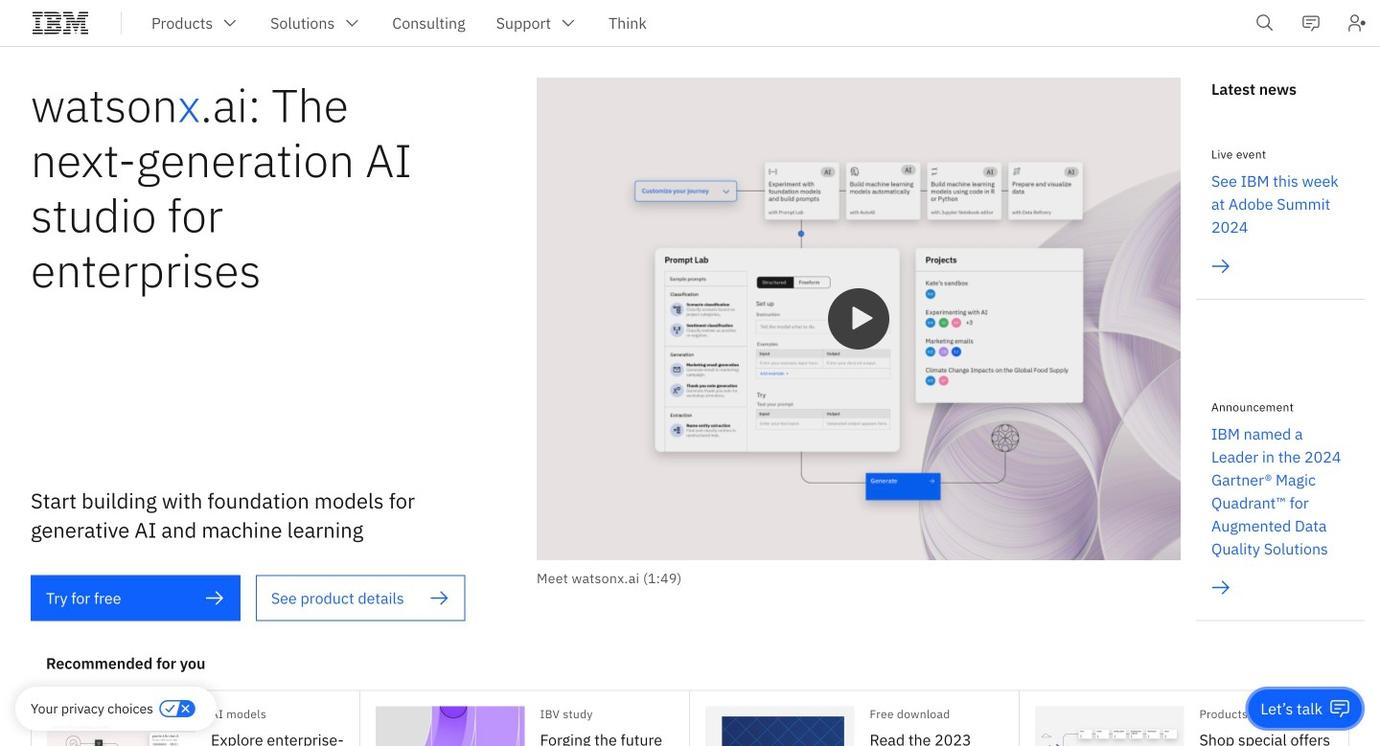 Task type: describe. For each thing, give the bounding box(es) containing it.
your privacy choices element
[[31, 699, 153, 720]]

let's talk element
[[1261, 699, 1323, 720]]



